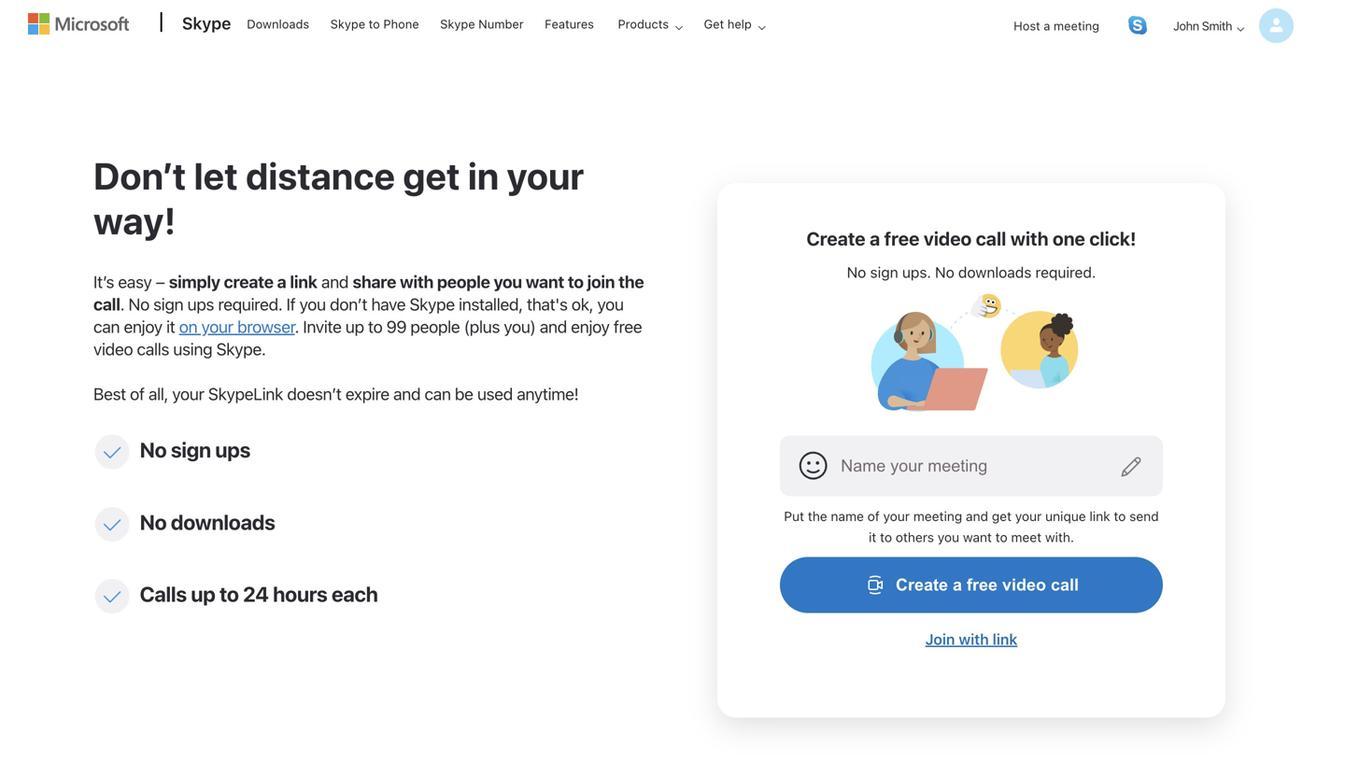 Task type: locate. For each thing, give the bounding box(es) containing it.
a inside heading
[[870, 228, 881, 250]]

enjoy inside . no sign ups required. if you don't have skype installed, that's ok, you can enjoy it
[[124, 317, 162, 337]]

and down name your meeting text field
[[966, 509, 989, 525]]

0 vertical spatial up
[[346, 317, 364, 337]]

1 vertical spatial free
[[614, 317, 643, 337]]

1 horizontal spatial up
[[346, 317, 364, 337]]

open avatar picker image
[[799, 452, 829, 482]]

0 horizontal spatial call
[[93, 294, 120, 315]]

create for create a free video call
[[896, 576, 949, 595]]

1 horizontal spatial the
[[808, 509, 828, 525]]

it
[[166, 317, 175, 337], [869, 530, 877, 546]]

0 vertical spatial link
[[290, 272, 318, 292]]

people right 99 at the left of the page
[[411, 317, 460, 337]]

video up no sign ups. no downloads required.
[[924, 228, 972, 250]]

call
[[976, 228, 1007, 250], [93, 294, 120, 315], [1052, 576, 1080, 595]]

free up ups.
[[885, 228, 920, 250]]

required. down one
[[1036, 264, 1097, 281]]

2 horizontal spatial with
[[1011, 228, 1049, 250]]

with left one
[[1011, 228, 1049, 250]]

2 vertical spatial link
[[993, 631, 1018, 649]]

it's
[[93, 272, 114, 292]]

to left "send"
[[1115, 509, 1127, 525]]

want up create a free video call button
[[964, 530, 993, 546]]

the
[[619, 272, 644, 292], [808, 509, 828, 525]]

required. down "create"
[[218, 294, 283, 315]]

smith
[[1203, 19, 1233, 33]]

2 vertical spatial with
[[959, 631, 990, 649]]

1 horizontal spatial meeting
[[1054, 19, 1100, 33]]

no inside . no sign ups required. if you don't have skype installed, that's ok, you can enjoy it
[[128, 294, 149, 315]]

1 horizontal spatial of
[[868, 509, 880, 525]]

to left meet
[[996, 530, 1008, 546]]

ups
[[188, 294, 214, 315], [215, 438, 251, 462]]

skype left "downloads" link
[[182, 13, 231, 33]]

downloads down create a free video call with one click! heading
[[959, 264, 1032, 281]]

1 vertical spatial want
[[964, 530, 993, 546]]

2 vertical spatial video
[[1003, 576, 1047, 595]]

1 vertical spatial link
[[1090, 509, 1111, 525]]

downloads
[[247, 17, 309, 31]]

up for . invite
[[346, 317, 364, 337]]

2 horizontal spatial video
[[1003, 576, 1047, 595]]

get
[[403, 154, 460, 198], [992, 509, 1012, 525]]

0 horizontal spatial it
[[166, 317, 175, 337]]

simply
[[169, 272, 220, 292]]

skype to phone
[[331, 17, 419, 31]]

want
[[526, 272, 565, 292], [964, 530, 993, 546]]

up right calls
[[191, 582, 215, 607]]

skype link
[[173, 1, 237, 51]]

0 vertical spatial video
[[924, 228, 972, 250]]

with.
[[1046, 530, 1075, 546]]

downloads down no sign ups
[[171, 510, 275, 534]]

get up meet
[[992, 509, 1012, 525]]

it left others
[[869, 530, 877, 546]]

1 enjoy from the left
[[124, 317, 162, 337]]

create a free video call with one click! heading
[[807, 226, 1137, 251]]

sign for no sign ups
[[171, 438, 211, 462]]

1 horizontal spatial required.
[[1036, 264, 1097, 281]]

meeting inside 'navigation'
[[1054, 19, 1100, 33]]

and inside put the name of your meeting and get your unique link to send it to others you want to meet with.
[[966, 509, 989, 525]]

1 vertical spatial it
[[869, 530, 877, 546]]

0 horizontal spatial can
[[93, 317, 120, 337]]

want inside share with people you want to join the call
[[526, 272, 565, 292]]

up inside . invite up to 99 people (plus you) and enjoy free video calls using skype.
[[346, 317, 364, 337]]

free up join with link link
[[967, 576, 998, 595]]

skype left phone at top
[[331, 17, 366, 31]]

in
[[468, 154, 499, 198]]

and up the "don't" on the top left of page
[[322, 272, 349, 292]]

ups down skypelink at left bottom
[[215, 438, 251, 462]]

0 horizontal spatial meeting
[[914, 509, 963, 525]]

1 horizontal spatial want
[[964, 530, 993, 546]]

sign down the –
[[153, 294, 184, 315]]

0 horizontal spatial required.
[[218, 294, 283, 315]]

can down it's
[[93, 317, 120, 337]]

2 vertical spatial sign
[[171, 438, 211, 462]]

2 vertical spatial free
[[967, 576, 998, 595]]

meeting up others
[[914, 509, 963, 525]]

it's easy – simply create a link and
[[93, 272, 353, 292]]

calls
[[140, 582, 187, 607]]

skype
[[182, 13, 231, 33], [331, 17, 366, 31], [440, 17, 475, 31], [410, 294, 455, 315]]

0 horizontal spatial enjoy
[[124, 317, 162, 337]]

sign
[[871, 264, 899, 281], [153, 294, 184, 315], [171, 438, 211, 462]]

0 horizontal spatial video
[[93, 339, 133, 359]]

get left in
[[403, 154, 460, 198]]

1 horizontal spatial can
[[425, 384, 451, 404]]

free inside heading
[[885, 228, 920, 250]]

0 vertical spatial required.
[[1036, 264, 1097, 281]]

0 vertical spatial of
[[130, 384, 145, 404]]

2 horizontal spatial call
[[1052, 576, 1080, 595]]

and for link
[[322, 272, 349, 292]]

ups inside . no sign ups required. if you don't have skype installed, that's ok, you can enjoy it
[[188, 294, 214, 315]]

create
[[807, 228, 866, 250], [896, 576, 949, 595]]

a inside button
[[953, 576, 963, 595]]

no up calls
[[140, 510, 167, 534]]

the inside share with people you want to join the call
[[619, 272, 644, 292]]

it inside put the name of your meeting and get your unique link to send it to others you want to meet with.
[[869, 530, 877, 546]]

you right if
[[300, 294, 326, 315]]

1 vertical spatial sign
[[153, 294, 184, 315]]

0 vertical spatial meeting
[[1054, 19, 1100, 33]]

get
[[704, 17, 725, 31]]

video down meet
[[1003, 576, 1047, 595]]

1 vertical spatial call
[[93, 294, 120, 315]]

0 vertical spatial downloads
[[959, 264, 1032, 281]]

a inside menu bar
[[1044, 19, 1051, 33]]

call inside share with people you want to join the call
[[93, 294, 120, 315]]

and
[[322, 272, 349, 292], [540, 317, 567, 337], [394, 384, 421, 404], [966, 509, 989, 525]]

meeting inside put the name of your meeting and get your unique link to send it to others you want to meet with.
[[914, 509, 963, 525]]

video inside heading
[[924, 228, 972, 250]]

0 vertical spatial sign
[[871, 264, 899, 281]]

john smith
[[1174, 19, 1233, 33]]

can
[[93, 317, 120, 337], [425, 384, 451, 404]]

it left on
[[166, 317, 175, 337]]

0 vertical spatial want
[[526, 272, 565, 292]]

of left the all, at the left bottom
[[130, 384, 145, 404]]

meeting right 'host'
[[1054, 19, 1100, 33]]

sign left ups.
[[871, 264, 899, 281]]

skype for skype
[[182, 13, 231, 33]]

skypelink
[[208, 384, 283, 404]]

free down join
[[614, 317, 643, 337]]

menu bar containing host a meeting
[[999, 2, 1295, 64]]

host a meeting link
[[999, 2, 1115, 50]]

1 horizontal spatial with
[[959, 631, 990, 649]]

distance
[[246, 154, 395, 198]]

call up no sign ups. no downloads required.
[[976, 228, 1007, 250]]

1 vertical spatial with
[[400, 272, 434, 292]]

your inside don't let distance get in your way!
[[507, 154, 585, 198]]

1 vertical spatial video
[[93, 339, 133, 359]]

products button
[[606, 1, 698, 47]]

your
[[507, 154, 585, 198], [201, 317, 233, 337], [172, 384, 204, 404], [884, 509, 910, 525], [1016, 509, 1042, 525]]

2 horizontal spatial free
[[967, 576, 998, 595]]

a for create a free video call
[[953, 576, 963, 595]]

call inside button
[[1052, 576, 1080, 595]]

enjoy
[[124, 317, 162, 337], [571, 317, 610, 337]]

skype number link
[[432, 1, 532, 46]]

best
[[93, 384, 126, 404]]

Name your meeting text field
[[781, 436, 1164, 497]]

put
[[785, 509, 805, 525]]

1 vertical spatial required.
[[218, 294, 283, 315]]

1 horizontal spatial link
[[993, 631, 1018, 649]]

video inside button
[[1003, 576, 1047, 595]]

0 vertical spatial can
[[93, 317, 120, 337]]

no
[[847, 264, 867, 281], [936, 264, 955, 281], [128, 294, 149, 315], [140, 438, 167, 462], [140, 510, 167, 534]]

call for create a free video call with one click!
[[976, 228, 1007, 250]]

you inside put the name of your meeting and get your unique link to send it to others you want to meet with.
[[938, 530, 960, 546]]

sign inside . no sign ups required. if you don't have skype installed, that's ok, you can enjoy it
[[153, 294, 184, 315]]

you inside share with people you want to join the call
[[494, 272, 522, 292]]

0 horizontal spatial downloads
[[171, 510, 275, 534]]

to up ok,
[[568, 272, 584, 292]]

0 horizontal spatial the
[[619, 272, 644, 292]]

up down the "don't" on the top left of page
[[346, 317, 364, 337]]

0 horizontal spatial want
[[526, 272, 565, 292]]

call down it's
[[93, 294, 120, 315]]

get inside don't let distance get in your way!
[[403, 154, 460, 198]]

1 horizontal spatial downloads
[[959, 264, 1032, 281]]

0 vertical spatial free
[[885, 228, 920, 250]]

0 horizontal spatial up
[[191, 582, 215, 607]]

1 vertical spatial meeting
[[914, 509, 963, 525]]

of right name
[[868, 509, 880, 525]]

0 horizontal spatial get
[[403, 154, 460, 198]]

with up the have
[[400, 272, 434, 292]]

1 horizontal spatial ups
[[215, 438, 251, 462]]

0 vertical spatial it
[[166, 317, 175, 337]]

microsoft image
[[28, 13, 129, 35]]

easy
[[118, 272, 152, 292]]

1 horizontal spatial it
[[869, 530, 877, 546]]

people up 'installed,' on the left top of page
[[437, 272, 490, 292]]

1 horizontal spatial enjoy
[[571, 317, 610, 337]]

doesn't
[[287, 384, 342, 404]]

put the name of your meeting and get your unique link to send it to others you want to meet with.
[[785, 509, 1160, 546]]

create inside create a free video call button
[[896, 576, 949, 595]]

create a free video call
[[896, 576, 1080, 595]]

a
[[1044, 19, 1051, 33], [870, 228, 881, 250], [277, 272, 286, 292], [953, 576, 963, 595]]

people inside . invite up to 99 people (plus you) and enjoy free video calls using skype.
[[411, 317, 460, 337]]

and right expire
[[394, 384, 421, 404]]

each
[[332, 582, 378, 607]]

1 vertical spatial of
[[868, 509, 880, 525]]

meeting
[[1054, 19, 1100, 33], [914, 509, 963, 525]]

2 enjoy from the left
[[571, 317, 610, 337]]

0 vertical spatial the
[[619, 272, 644, 292]]

1 horizontal spatial call
[[976, 228, 1007, 250]]

to
[[369, 17, 380, 31], [568, 272, 584, 292], [368, 317, 383, 337], [1115, 509, 1127, 525], [881, 530, 893, 546], [996, 530, 1008, 546], [220, 582, 239, 607]]

with for join with link
[[959, 631, 990, 649]]

0 vertical spatial people
[[437, 272, 490, 292]]

john
[[1174, 19, 1200, 33]]

you up 'installed,' on the left top of page
[[494, 272, 522, 292]]

you right others
[[938, 530, 960, 546]]

way!
[[93, 199, 176, 243]]

0 horizontal spatial with
[[400, 272, 434, 292]]

1 horizontal spatial free
[[885, 228, 920, 250]]

enjoy inside . invite up to 99 people (plus you) and enjoy free video calls using skype.
[[571, 317, 610, 337]]

skype right the have
[[410, 294, 455, 315]]

your right in
[[507, 154, 585, 198]]

0 vertical spatial ups
[[188, 294, 214, 315]]

no left ups.
[[847, 264, 867, 281]]

0 horizontal spatial create
[[807, 228, 866, 250]]

call inside heading
[[976, 228, 1007, 250]]

0 horizontal spatial free
[[614, 317, 643, 337]]

features link
[[537, 1, 603, 46]]

sign for no sign ups. no downloads required.
[[871, 264, 899, 281]]

get help
[[704, 17, 752, 31]]

enjoy down ok,
[[571, 317, 610, 337]]

let
[[194, 154, 238, 198]]

to left phone at top
[[369, 17, 380, 31]]

can left be
[[425, 384, 451, 404]]

create inside create a free video call with one click! heading
[[807, 228, 866, 250]]

the right put at the right of page
[[808, 509, 828, 525]]

enjoy up calls
[[124, 317, 162, 337]]

2 vertical spatial call
[[1052, 576, 1080, 595]]

and inside . invite up to 99 people (plus you) and enjoy free video calls using skype.
[[540, 317, 567, 337]]

no down the all, at the left bottom
[[140, 438, 167, 462]]

1 horizontal spatial create
[[896, 576, 949, 595]]

to left 99 at the left of the page
[[368, 317, 383, 337]]

call down with.
[[1052, 576, 1080, 595]]

of
[[130, 384, 145, 404], [868, 509, 880, 525]]

1 vertical spatial get
[[992, 509, 1012, 525]]

with for share with people you want to join the call
[[400, 272, 434, 292]]

your up others
[[884, 509, 910, 525]]

1 vertical spatial the
[[808, 509, 828, 525]]

link right unique
[[1090, 509, 1111, 525]]

expire
[[346, 384, 390, 404]]

0 horizontal spatial ups
[[188, 294, 214, 315]]

the right join
[[619, 272, 644, 292]]

skype left number
[[440, 17, 475, 31]]

0 vertical spatial call
[[976, 228, 1007, 250]]

0 vertical spatial get
[[403, 154, 460, 198]]

ups down simply
[[188, 294, 214, 315]]

2 horizontal spatial link
[[1090, 509, 1111, 525]]

0 vertical spatial create
[[807, 228, 866, 250]]

required.
[[1036, 264, 1097, 281], [218, 294, 283, 315]]

free inside button
[[967, 576, 998, 595]]

your right the all, at the left bottom
[[172, 384, 204, 404]]

1 vertical spatial create
[[896, 576, 949, 595]]

free
[[885, 228, 920, 250], [614, 317, 643, 337], [967, 576, 998, 595]]

0 vertical spatial with
[[1011, 228, 1049, 250]]

want up that's
[[526, 272, 565, 292]]

no right .
[[128, 294, 149, 315]]

to left others
[[881, 530, 893, 546]]

with right the join at bottom
[[959, 631, 990, 649]]

sign up 'no downloads'
[[171, 438, 211, 462]]

host
[[1014, 19, 1041, 33]]

link up if
[[290, 272, 318, 292]]

with inside share with people you want to join the call
[[400, 272, 434, 292]]

to inside . invite up to 99 people (plus you) and enjoy free video calls using skype.
[[368, 317, 383, 337]]

1 vertical spatial people
[[411, 317, 460, 337]]

menu bar
[[999, 2, 1295, 64]]

link down create a free video call
[[993, 631, 1018, 649]]

and down that's
[[540, 317, 567, 337]]

navigation
[[999, 2, 1295, 64]]

you
[[494, 272, 522, 292], [300, 294, 326, 315], [598, 294, 624, 315], [938, 530, 960, 546]]

hours
[[273, 582, 328, 607]]

1 vertical spatial up
[[191, 582, 215, 607]]

video inside . invite up to 99 people (plus you) and enjoy free video calls using skype.
[[93, 339, 133, 359]]

0 horizontal spatial link
[[290, 272, 318, 292]]

skype for skype number
[[440, 17, 475, 31]]

video left calls
[[93, 339, 133, 359]]

1 horizontal spatial get
[[992, 509, 1012, 525]]

1 horizontal spatial video
[[924, 228, 972, 250]]

downloads link
[[239, 1, 318, 46]]



Task type: describe. For each thing, give the bounding box(es) containing it.
calls up to 24 hours each
[[140, 582, 378, 607]]

(plus
[[464, 317, 500, 337]]

free inside . invite up to 99 people (plus you) and enjoy free video calls using skype.
[[614, 317, 643, 337]]

skype to phone link
[[322, 1, 428, 46]]

on your browser link
[[179, 317, 295, 337]]

one
[[1053, 228, 1086, 250]]

99
[[387, 317, 407, 337]]

free for create a free video call with one click!
[[885, 228, 920, 250]]

click!
[[1090, 228, 1137, 250]]

your up meet
[[1016, 509, 1042, 525]]

your right on
[[201, 317, 233, 337]]

the inside put the name of your meeting and get your unique link to send it to others you want to meet with.
[[808, 509, 828, 525]]

no right ups.
[[936, 264, 955, 281]]

have
[[371, 294, 406, 315]]

. invite up to 99 people (plus you) and enjoy free video calls using skype.
[[93, 317, 643, 359]]

ok,
[[572, 294, 594, 315]]

skype inside . no sign ups required. if you don't have skype installed, that's ok, you can enjoy it
[[410, 294, 455, 315]]

meet now image
[[865, 294, 1080, 413]]

join with link
[[926, 631, 1018, 649]]

number
[[479, 17, 524, 31]]

create
[[224, 272, 274, 292]]

create a free video call button
[[781, 558, 1164, 614]]

features
[[545, 17, 594, 31]]

get help button
[[692, 1, 781, 47]]

1 vertical spatial can
[[425, 384, 451, 404]]

create a free video call with one click!
[[807, 228, 1137, 250]]

anytime!
[[517, 384, 579, 404]]

join
[[588, 272, 615, 292]]

no sign ups. no downloads required.
[[847, 264, 1097, 281]]

24
[[243, 582, 269, 607]]

get inside put the name of your meeting and get your unique link to send it to others you want to meet with.
[[992, 509, 1012, 525]]

and for you)
[[540, 317, 567, 337]]

products
[[618, 17, 669, 31]]

of inside put the name of your meeting and get your unique link to send it to others you want to meet with.
[[868, 509, 880, 525]]

on
[[179, 317, 197, 337]]

1 vertical spatial downloads
[[171, 510, 275, 534]]

 link
[[1129, 16, 1148, 35]]

arrow down image
[[1230, 18, 1252, 40]]

join with link link
[[926, 631, 1018, 649]]

–
[[156, 272, 165, 292]]

share with people you want to join the call
[[93, 272, 644, 315]]

skype.
[[216, 339, 266, 359]]

browser
[[237, 317, 295, 337]]

skype for skype to phone
[[331, 17, 366, 31]]

. invite
[[295, 317, 342, 337]]

on your browser
[[179, 317, 295, 337]]

no for no downloads
[[140, 510, 167, 534]]

create for create a free video call with one click!
[[807, 228, 866, 250]]

installed,
[[459, 294, 523, 315]]

using
[[173, 339, 212, 359]]

required. inside . no sign ups required. if you don't have skype installed, that's ok, you can enjoy it
[[218, 294, 283, 315]]

with inside heading
[[1011, 228, 1049, 250]]

edit text image
[[1121, 456, 1143, 479]]

used
[[478, 384, 513, 404]]

unique
[[1046, 509, 1087, 525]]

navigation containing host a meeting
[[999, 2, 1295, 64]]

no sign ups
[[140, 438, 251, 462]]

send
[[1130, 509, 1160, 525]]

help
[[728, 17, 752, 31]]

don't let distance get in your way!
[[93, 154, 585, 243]]

others
[[896, 530, 935, 546]]

to left the 24
[[220, 582, 239, 607]]

people inside share with people you want to join the call
[[437, 272, 490, 292]]

share
[[353, 272, 396, 292]]

up for calls
[[191, 582, 215, 607]]

can inside . no sign ups required. if you don't have skype installed, that's ok, you can enjoy it
[[93, 317, 120, 337]]

call for create a free video call
[[1052, 576, 1080, 595]]

if
[[287, 294, 296, 315]]

you)
[[504, 317, 536, 337]]

be
[[455, 384, 474, 404]]

want inside put the name of your meeting and get your unique link to send it to others you want to meet with.
[[964, 530, 993, 546]]

video for create a free video call with one click!
[[924, 228, 972, 250]]

and for expire
[[394, 384, 421, 404]]

meet
[[1012, 530, 1042, 546]]

best of all, your skypelink doesn't expire and can be used anytime!
[[93, 384, 579, 404]]

Open avatar picker button
[[796, 448, 833, 485]]

you down join
[[598, 294, 624, 315]]

name
[[831, 509, 865, 525]]

ups.
[[903, 264, 932, 281]]

video for create a free video call
[[1003, 576, 1047, 595]]

that's
[[527, 294, 568, 315]]

phone
[[384, 17, 419, 31]]

to inside share with people you want to join the call
[[568, 272, 584, 292]]

no downloads
[[140, 510, 275, 534]]

john smith link
[[1159, 2, 1295, 50]]

1 vertical spatial ups
[[215, 438, 251, 462]]

free for create a free video call
[[967, 576, 998, 595]]

all,
[[149, 384, 168, 404]]

don't
[[93, 154, 186, 198]]

calls
[[137, 339, 169, 359]]

it inside . no sign ups required. if you don't have skype installed, that's ok, you can enjoy it
[[166, 317, 175, 337]]

a for create a free video call with one click!
[[870, 228, 881, 250]]

no for no sign ups. no downloads required.
[[847, 264, 867, 281]]

0 horizontal spatial of
[[130, 384, 145, 404]]

link inside put the name of your meeting and get your unique link to send it to others you want to meet with.
[[1090, 509, 1111, 525]]

host a meeting
[[1014, 19, 1100, 33]]

a for host a meeting
[[1044, 19, 1051, 33]]

.
[[120, 294, 124, 315]]

don't
[[330, 294, 367, 315]]

avatar image
[[1260, 8, 1295, 43]]

join
[[926, 631, 956, 649]]

no for no sign ups
[[140, 438, 167, 462]]

skype number
[[440, 17, 524, 31]]

. no sign ups required. if you don't have skype installed, that's ok, you can enjoy it
[[93, 294, 624, 337]]



Task type: vqa. For each thing, say whether or not it's contained in the screenshot.
Screen sharing
no



